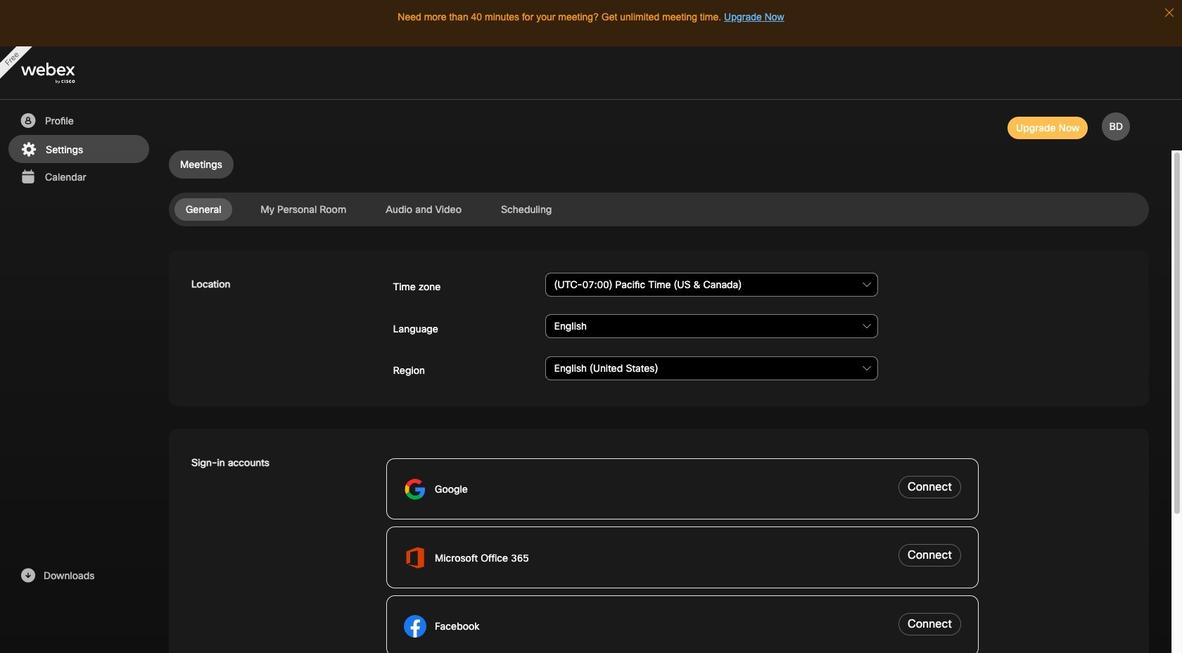 Task type: vqa. For each thing, say whether or not it's contained in the screenshot.
mds check_bold "image"
no



Task type: locate. For each thing, give the bounding box(es) containing it.
None text field
[[545, 315, 878, 339], [545, 357, 878, 381], [545, 315, 878, 339], [545, 357, 878, 381]]

banner
[[0, 46, 1182, 100]]

mds content download_filled image
[[19, 568, 37, 585]]

1 vertical spatial tab list
[[169, 198, 1149, 221]]

tab list
[[169, 151, 1149, 179], [169, 198, 1149, 221]]

2 tab list from the top
[[169, 198, 1149, 221]]

None text field
[[545, 273, 878, 297]]

mds settings_filled image
[[20, 141, 37, 158]]

0 vertical spatial tab list
[[169, 151, 1149, 179]]



Task type: describe. For each thing, give the bounding box(es) containing it.
mds people circle_filled image
[[19, 113, 37, 129]]

1 tab list from the top
[[169, 151, 1149, 179]]

cisco webex image
[[21, 63, 106, 84]]

mds meetings_filled image
[[19, 169, 37, 186]]



